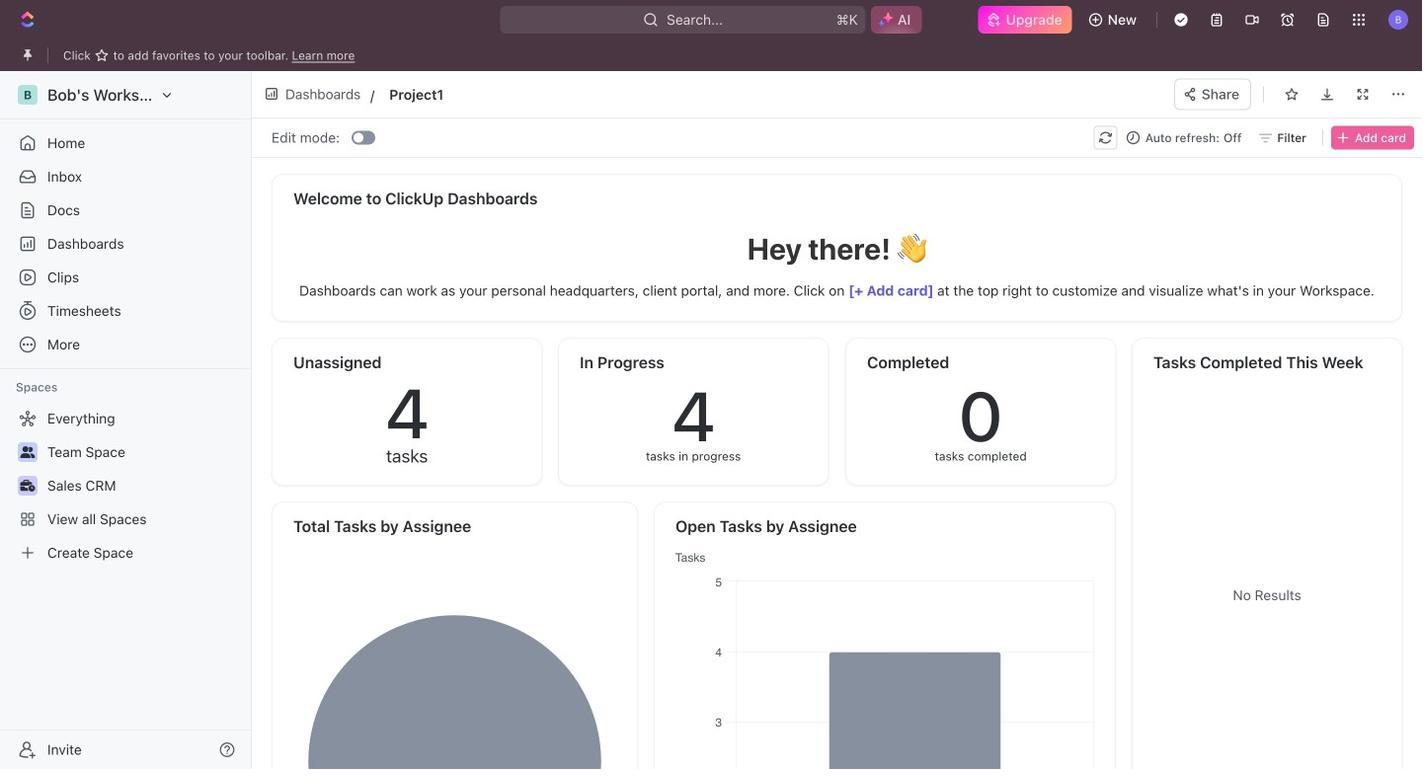 Task type: vqa. For each thing, say whether or not it's contained in the screenshot.
topmost user group "ICON"
no



Task type: locate. For each thing, give the bounding box(es) containing it.
tree
[[8, 403, 243, 569]]

sidebar navigation
[[0, 71, 256, 769]]

user group image
[[20, 446, 35, 458]]

None text field
[[389, 82, 701, 106]]



Task type: describe. For each thing, give the bounding box(es) containing it.
business time image
[[20, 480, 35, 492]]

bob's workspace, , element
[[18, 85, 38, 105]]

tree inside "sidebar" navigation
[[8, 403, 243, 569]]



